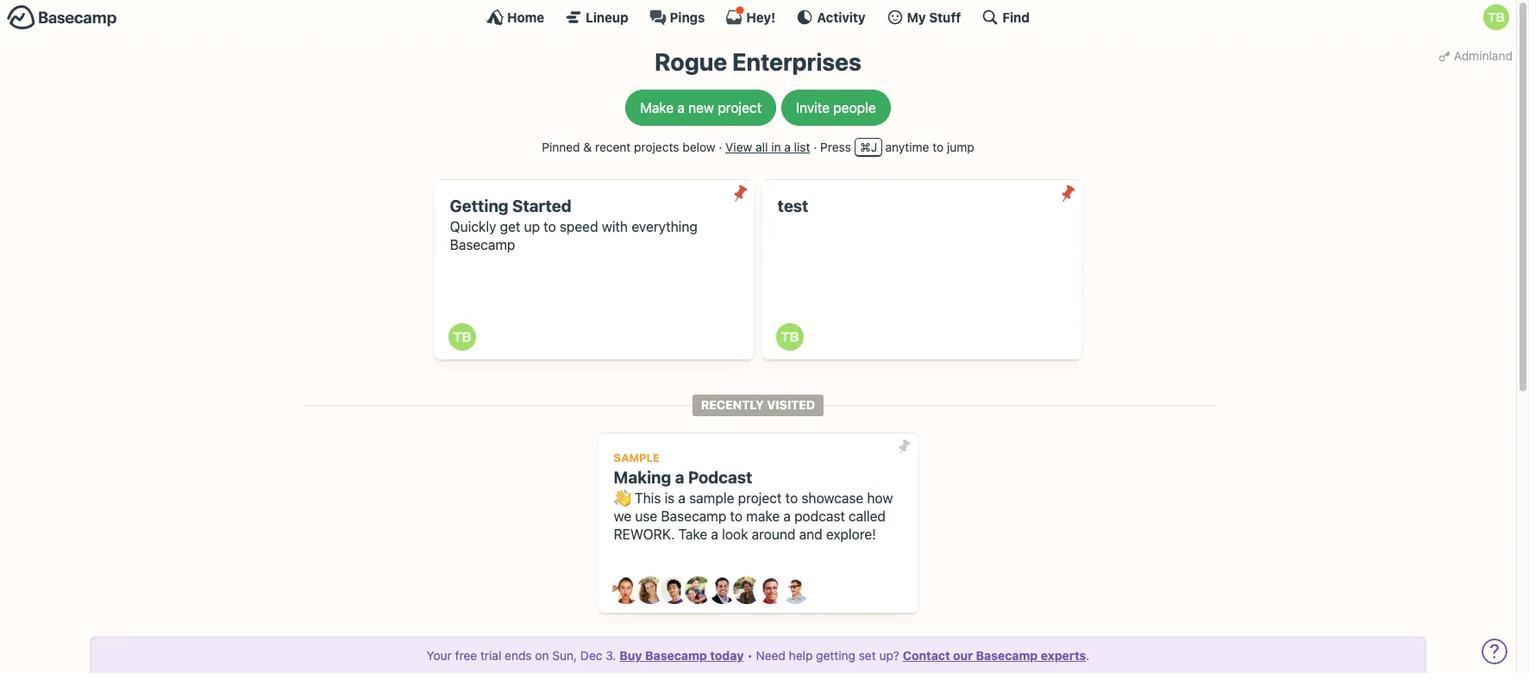 Task type: describe. For each thing, give the bounding box(es) containing it.
experts
[[1041, 649, 1087, 663]]

make a new project link
[[626, 89, 777, 126]]

making
[[614, 468, 672, 488]]

buy
[[620, 649, 642, 663]]

⌘
[[860, 139, 871, 154]]

speed
[[560, 219, 598, 235]]

1 · from the left
[[719, 139, 722, 154]]

on
[[535, 649, 549, 663]]

contact
[[903, 649, 950, 663]]

your assignments
[[927, 659, 1054, 674]]

2 · from the left
[[814, 139, 817, 154]]

today
[[710, 649, 744, 663]]

a right making
[[675, 468, 685, 488]]

a left new
[[678, 100, 685, 115]]

enterprises
[[733, 47, 862, 76]]

your free trial ends on sun, dec  3. buy basecamp today • need help getting set up? contact our basecamp experts .
[[427, 649, 1090, 663]]

dec
[[581, 649, 603, 663]]

press
[[821, 139, 851, 154]]

podcast
[[795, 509, 845, 525]]

this
[[635, 491, 661, 507]]

quickly
[[450, 219, 496, 235]]

pinned
[[542, 139, 580, 154]]

all
[[756, 139, 768, 154]]

activity
[[817, 9, 866, 25]]

victor cooper image
[[782, 577, 809, 605]]

contact our basecamp experts link
[[903, 649, 1087, 663]]

in
[[771, 139, 781, 154]]

pings
[[670, 9, 705, 25]]

jennifer young image
[[685, 577, 713, 605]]

called
[[849, 509, 886, 525]]

lineup
[[586, 9, 629, 25]]

make a new project
[[640, 100, 762, 115]]

my stuff
[[907, 9, 961, 25]]

· press
[[814, 139, 851, 154]]

take
[[679, 527, 708, 543]]

pinned & recent projects below · view all in a list
[[542, 139, 811, 154]]

home
[[507, 9, 545, 25]]

around
[[752, 527, 796, 543]]

getting started quickly get up to speed with everything basecamp
[[450, 196, 698, 253]]

ends
[[505, 649, 532, 663]]

invite people
[[797, 100, 876, 115]]

•
[[747, 649, 753, 663]]

recently
[[701, 397, 764, 412]]

and
[[799, 527, 823, 543]]

how
[[867, 491, 893, 507]]

get
[[500, 219, 521, 235]]

jump
[[947, 139, 975, 154]]

⌘ j anytime to jump
[[860, 139, 975, 154]]

view all in a list link
[[726, 139, 811, 154]]

adminland link
[[1436, 43, 1517, 68]]

make
[[746, 509, 780, 525]]

steve marsh image
[[758, 577, 785, 605]]

a right in
[[785, 139, 791, 154]]

is
[[665, 491, 675, 507]]

make
[[640, 100, 674, 115]]

started
[[513, 196, 572, 216]]

lineup link
[[565, 9, 629, 26]]

below
[[683, 139, 716, 154]]

find button
[[982, 9, 1030, 26]]

to left jump
[[933, 139, 944, 154]]

your for your schedule
[[475, 659, 509, 674]]

showcase
[[802, 491, 864, 507]]

rogue enterprises
[[655, 47, 862, 76]]

basecamp right buy
[[645, 649, 707, 663]]

look
[[722, 527, 748, 543]]

jared davis image
[[661, 577, 688, 605]]

getting
[[816, 649, 856, 663]]

annie bryan image
[[613, 577, 640, 605]]

sample
[[614, 452, 660, 465]]

our
[[953, 649, 973, 663]]

find
[[1003, 9, 1030, 25]]

projects
[[634, 139, 679, 154]]



Task type: vqa. For each thing, say whether or not it's contained in the screenshot.
left Tim Burton icon
yes



Task type: locate. For each thing, give the bounding box(es) containing it.
your left "on"
[[475, 659, 509, 674]]

3.
[[606, 649, 616, 663]]

.
[[1087, 649, 1090, 663]]

adminland
[[1455, 48, 1513, 63]]

basecamp inside the sample making a podcast 👋 this is a sample project to showcase how we use basecamp to make a podcast called rework. take a look around and explore!
[[661, 509, 727, 525]]

invite
[[797, 100, 830, 115]]

assignments
[[964, 659, 1054, 674]]

need
[[756, 649, 786, 663]]

hey! button
[[726, 6, 776, 26]]

project inside the sample making a podcast 👋 this is a sample project to showcase how we use basecamp to make a podcast called rework. take a look around and explore!
[[738, 491, 782, 507]]

podcast
[[688, 468, 753, 488]]

switch accounts image
[[7, 4, 117, 31]]

trial
[[481, 649, 502, 663]]

👋
[[614, 491, 631, 507]]

buy basecamp today link
[[620, 649, 744, 663]]

recently visited
[[701, 397, 816, 412]]

1 horizontal spatial your
[[475, 659, 509, 674]]

project right new
[[718, 100, 762, 115]]

getting
[[450, 196, 509, 216]]

cheryl walters image
[[637, 577, 664, 605]]

schedule
[[512, 659, 578, 674]]

0 vertical spatial tim burton image
[[1484, 4, 1510, 30]]

1 vertical spatial tim burton image
[[449, 324, 476, 351]]

help
[[789, 649, 813, 663]]

explore!
[[826, 527, 876, 543]]

to up look
[[730, 509, 743, 525]]

your left free
[[427, 649, 452, 663]]

1 vertical spatial project
[[738, 491, 782, 507]]

my stuff button
[[887, 9, 961, 26]]

basecamp down quickly
[[450, 237, 515, 253]]

a left look
[[711, 527, 719, 543]]

· right the list
[[814, 139, 817, 154]]

activity link
[[797, 9, 866, 26]]

2 horizontal spatial your
[[927, 659, 961, 674]]

my
[[907, 9, 926, 25]]

basecamp inside getting started quickly get up to speed with everything basecamp
[[450, 237, 515, 253]]

we
[[614, 509, 632, 525]]

basecamp right our
[[976, 649, 1038, 663]]

a
[[678, 100, 685, 115], [785, 139, 791, 154], [675, 468, 685, 488], [679, 491, 686, 507], [784, 509, 791, 525], [711, 527, 719, 543]]

0 horizontal spatial tim burton image
[[449, 324, 476, 351]]

a up around at bottom
[[784, 509, 791, 525]]

set
[[859, 649, 876, 663]]

josh fiske image
[[709, 577, 737, 605]]

home link
[[487, 9, 545, 26]]

use
[[635, 509, 658, 525]]

0 horizontal spatial ·
[[719, 139, 722, 154]]

project up make
[[738, 491, 782, 507]]

project
[[718, 100, 762, 115], [738, 491, 782, 507]]

your for your assignments
[[927, 659, 961, 674]]

&
[[584, 139, 592, 154]]

your for your free trial ends on sun, dec  3. buy basecamp today • need help getting set up? contact our basecamp experts .
[[427, 649, 452, 663]]

j
[[871, 139, 878, 154]]

free
[[455, 649, 477, 663]]

to
[[933, 139, 944, 154], [544, 219, 556, 235], [786, 491, 798, 507], [730, 509, 743, 525]]

pings button
[[649, 9, 705, 26]]

your schedule
[[475, 659, 578, 674]]

up?
[[880, 649, 900, 663]]

people
[[834, 100, 876, 115]]

list
[[794, 139, 811, 154]]

stuff
[[929, 9, 961, 25]]

your
[[427, 649, 452, 663], [475, 659, 509, 674], [927, 659, 961, 674]]

0 horizontal spatial your
[[427, 649, 452, 663]]

visited
[[767, 397, 816, 412]]

with
[[602, 219, 628, 235]]

rework.
[[614, 527, 675, 543]]

to inside getting started quickly get up to speed with everything basecamp
[[544, 219, 556, 235]]

to up the "podcast"
[[786, 491, 798, 507]]

recent
[[595, 139, 631, 154]]

test link
[[763, 180, 1082, 360]]

nicole katz image
[[733, 577, 761, 605]]

view
[[726, 139, 753, 154]]

hey!
[[747, 9, 776, 25]]

sun,
[[552, 649, 577, 663]]

1 horizontal spatial tim burton image
[[1484, 4, 1510, 30]]

anytime
[[886, 139, 930, 154]]

sample making a podcast 👋 this is a sample project to showcase how we use basecamp to make a podcast called rework. take a look around and explore!
[[614, 452, 893, 543]]

main element
[[0, 0, 1517, 34]]

sample
[[690, 491, 735, 507]]

tim burton image
[[777, 324, 804, 351]]

rogue
[[655, 47, 727, 76]]

basecamp up take
[[661, 509, 727, 525]]

a right is
[[679, 491, 686, 507]]

invite people link
[[782, 89, 891, 126]]

1 horizontal spatial ·
[[814, 139, 817, 154]]

to right the up
[[544, 219, 556, 235]]

·
[[719, 139, 722, 154], [814, 139, 817, 154]]

basecamp
[[450, 237, 515, 253], [661, 509, 727, 525], [645, 649, 707, 663], [976, 649, 1038, 663]]

your right up?
[[927, 659, 961, 674]]

· left the view at top
[[719, 139, 722, 154]]

test
[[778, 196, 809, 216]]

tim burton image
[[1484, 4, 1510, 30], [449, 324, 476, 351]]

tim burton image inside "main" element
[[1484, 4, 1510, 30]]

new
[[689, 100, 714, 115]]

None submit
[[727, 180, 754, 207], [1054, 180, 1082, 207], [891, 434, 918, 461], [727, 180, 754, 207], [1054, 180, 1082, 207], [891, 434, 918, 461]]

up
[[524, 219, 540, 235]]

0 vertical spatial project
[[718, 100, 762, 115]]



